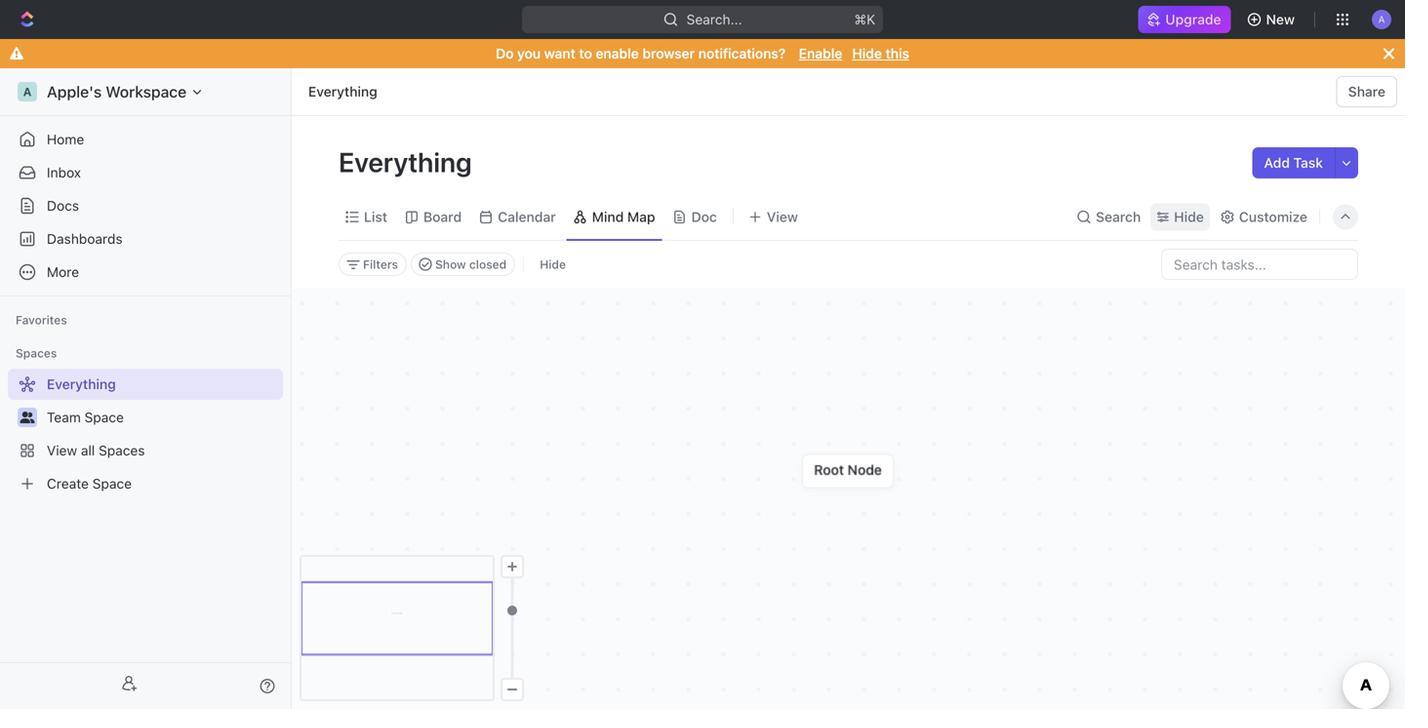 Task type: describe. For each thing, give the bounding box(es) containing it.
apple's
[[47, 82, 102, 101]]

dashboards link
[[8, 224, 283, 255]]

mind
[[592, 209, 624, 225]]

view for view all spaces
[[47, 443, 77, 459]]

1 vertical spatial everything
[[339, 146, 478, 178]]

filters button
[[339, 253, 407, 276]]

do
[[496, 45, 514, 61]]

spaces inside tree
[[99, 443, 145, 459]]

do you want to enable browser notifications? enable hide this
[[496, 45, 910, 61]]

search button
[[1071, 204, 1147, 231]]

space for create space
[[92, 476, 132, 492]]

list
[[364, 209, 388, 225]]

filters
[[363, 258, 398, 271]]

upgrade
[[1166, 11, 1222, 27]]

team space
[[47, 409, 124, 426]]

0 horizontal spatial everything link
[[8, 369, 279, 400]]

customize
[[1240, 209, 1308, 225]]

board
[[424, 209, 462, 225]]

to
[[579, 45, 592, 61]]

browser
[[643, 45, 695, 61]]

favorites
[[16, 313, 67, 327]]

0 vertical spatial everything link
[[304, 80, 382, 103]]

doc
[[692, 209, 717, 225]]

new
[[1267, 11, 1295, 27]]

favorites button
[[8, 308, 75, 332]]

add task
[[1265, 155, 1324, 171]]

enable
[[596, 45, 639, 61]]

mind map
[[592, 209, 656, 225]]

notifications?
[[699, 45, 786, 61]]

1 horizontal spatial hide
[[852, 45, 882, 61]]

everything for top everything link
[[308, 83, 378, 100]]

mind map link
[[588, 204, 656, 231]]

create space link
[[8, 469, 279, 500]]

closed
[[469, 258, 507, 271]]

show closed
[[435, 258, 507, 271]]

view button
[[742, 204, 805, 231]]

calendar
[[498, 209, 556, 225]]

new button
[[1239, 4, 1307, 35]]

home link
[[8, 124, 283, 155]]

share
[[1349, 83, 1386, 100]]

⌘k
[[854, 11, 876, 27]]

hide inside button
[[540, 258, 566, 271]]

customize button
[[1214, 204, 1314, 231]]

apple's workspace
[[47, 82, 187, 101]]

list link
[[360, 204, 388, 231]]

sidebar navigation
[[0, 68, 296, 710]]



Task type: vqa. For each thing, say whether or not it's contained in the screenshot.
Website URL Custom Field. http://clickUp.com image
no



Task type: locate. For each thing, give the bounding box(es) containing it.
more button
[[8, 257, 283, 288]]

hide down calendar
[[540, 258, 566, 271]]

spaces
[[16, 347, 57, 360], [99, 443, 145, 459]]

1 horizontal spatial everything link
[[304, 80, 382, 103]]

a button
[[1367, 4, 1398, 35]]

a inside navigation
[[23, 85, 32, 99]]

view for view
[[767, 209, 798, 225]]

inbox link
[[8, 157, 283, 188]]

a left the apple's
[[23, 85, 32, 99]]

space for team space
[[85, 409, 124, 426]]

upgrade link
[[1139, 6, 1232, 33]]

hide
[[852, 45, 882, 61], [1174, 209, 1204, 225], [540, 258, 566, 271]]

hide button
[[532, 253, 574, 276]]

a
[[1379, 13, 1386, 25], [23, 85, 32, 99]]

team
[[47, 409, 81, 426]]

0 horizontal spatial hide
[[540, 258, 566, 271]]

calendar link
[[494, 204, 556, 231]]

1 horizontal spatial view
[[767, 209, 798, 225]]

add task button
[[1253, 147, 1335, 179]]

everything inside tree
[[47, 376, 116, 392]]

dashboards
[[47, 231, 123, 247]]

view
[[767, 209, 798, 225], [47, 443, 77, 459]]

board link
[[420, 204, 462, 231]]

1 horizontal spatial a
[[1379, 13, 1386, 25]]

view inside tree
[[47, 443, 77, 459]]

1 horizontal spatial spaces
[[99, 443, 145, 459]]

map
[[628, 209, 656, 225]]

create
[[47, 476, 89, 492]]

space
[[85, 409, 124, 426], [92, 476, 132, 492]]

1 vertical spatial everything link
[[8, 369, 279, 400]]

you
[[517, 45, 541, 61]]

0 vertical spatial hide
[[852, 45, 882, 61]]

None range field
[[501, 579, 524, 678]]

this
[[886, 45, 910, 61]]

everything for everything link to the left
[[47, 376, 116, 392]]

task
[[1294, 155, 1324, 171]]

apple's workspace, , element
[[18, 82, 37, 102]]

Search tasks... text field
[[1163, 250, 1358, 279]]

hide right search
[[1174, 209, 1204, 225]]

user group image
[[20, 412, 35, 424]]

1 vertical spatial space
[[92, 476, 132, 492]]

space down the view all spaces
[[92, 476, 132, 492]]

1 vertical spatial spaces
[[99, 443, 145, 459]]

docs link
[[8, 190, 283, 222]]

inbox
[[47, 164, 81, 181]]

show
[[435, 258, 466, 271]]

2 vertical spatial hide
[[540, 258, 566, 271]]

workspace
[[106, 82, 187, 101]]

doc link
[[688, 204, 717, 231]]

0 vertical spatial a
[[1379, 13, 1386, 25]]

view inside button
[[767, 209, 798, 225]]

search
[[1096, 209, 1141, 225]]

spaces right all
[[99, 443, 145, 459]]

space inside create space link
[[92, 476, 132, 492]]

hide button
[[1151, 204, 1210, 231]]

everything
[[308, 83, 378, 100], [339, 146, 478, 178], [47, 376, 116, 392]]

0 horizontal spatial spaces
[[16, 347, 57, 360]]

share button
[[1337, 76, 1398, 107]]

show closed button
[[411, 253, 516, 276]]

view all spaces
[[47, 443, 145, 459]]

home
[[47, 131, 84, 147]]

team space link
[[47, 402, 279, 433]]

want
[[544, 45, 576, 61]]

hide inside dropdown button
[[1174, 209, 1204, 225]]

view left all
[[47, 443, 77, 459]]

view button
[[742, 194, 805, 240]]

space up the view all spaces
[[85, 409, 124, 426]]

all
[[81, 443, 95, 459]]

spaces down the favorites
[[16, 347, 57, 360]]

enable
[[799, 45, 843, 61]]

search...
[[687, 11, 742, 27]]

tree
[[8, 369, 283, 500]]

0 vertical spatial space
[[85, 409, 124, 426]]

space inside team space link
[[85, 409, 124, 426]]

1 vertical spatial a
[[23, 85, 32, 99]]

view right doc
[[767, 209, 798, 225]]

0 vertical spatial spaces
[[16, 347, 57, 360]]

everything link
[[304, 80, 382, 103], [8, 369, 279, 400]]

view all spaces link
[[8, 435, 279, 467]]

create space
[[47, 476, 132, 492]]

2 vertical spatial everything
[[47, 376, 116, 392]]

add
[[1265, 155, 1290, 171]]

a up share
[[1379, 13, 1386, 25]]

hide left this
[[852, 45, 882, 61]]

1 vertical spatial hide
[[1174, 209, 1204, 225]]

more
[[47, 264, 79, 280]]

0 vertical spatial everything
[[308, 83, 378, 100]]

tree inside sidebar navigation
[[8, 369, 283, 500]]

0 horizontal spatial view
[[47, 443, 77, 459]]

tree containing everything
[[8, 369, 283, 500]]

1 vertical spatial view
[[47, 443, 77, 459]]

0 horizontal spatial a
[[23, 85, 32, 99]]

2 horizontal spatial hide
[[1174, 209, 1204, 225]]

0 vertical spatial view
[[767, 209, 798, 225]]

a inside dropdown button
[[1379, 13, 1386, 25]]

docs
[[47, 198, 79, 214]]



